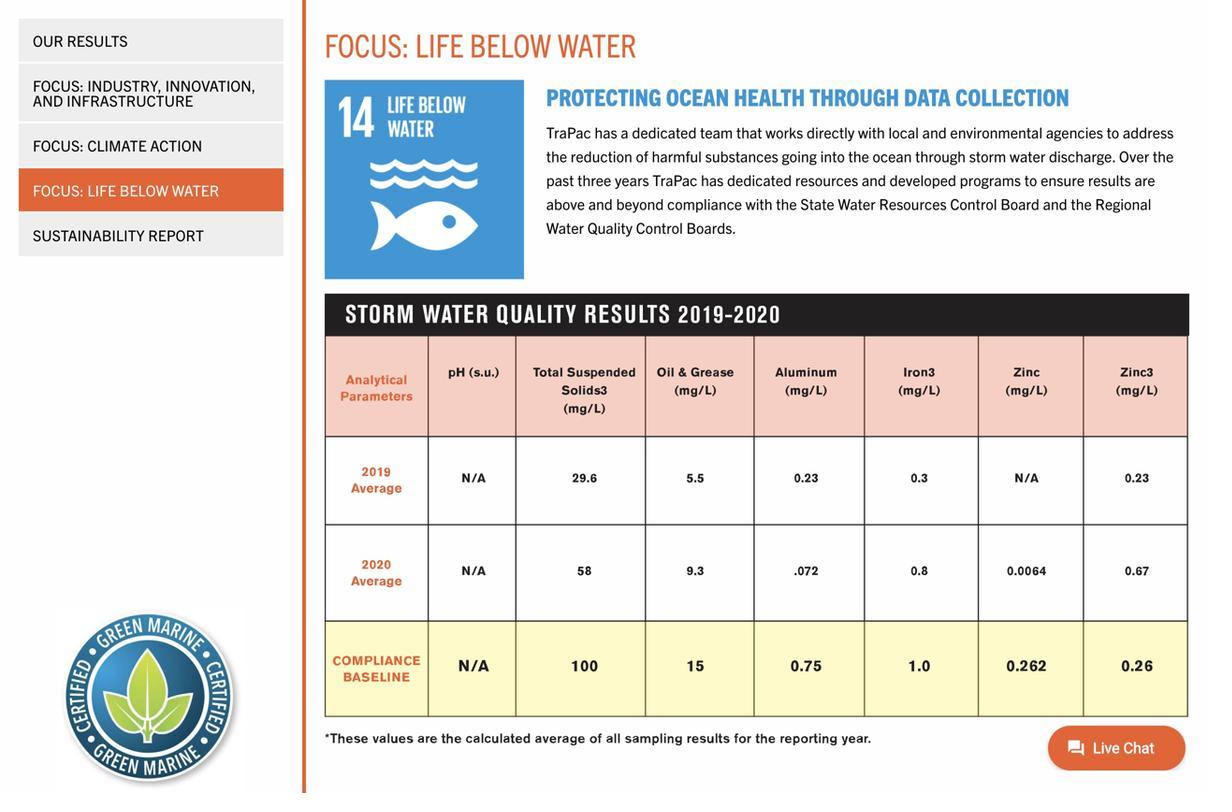 Task type: locate. For each thing, give the bounding box(es) containing it.
control down the programs
[[950, 194, 997, 213]]

environmental
[[950, 122, 1043, 141]]

results
[[1088, 170, 1131, 189]]

data
[[904, 81, 951, 111]]

compliance
[[667, 194, 742, 213]]

0 vertical spatial to
[[1107, 122, 1119, 141]]

three
[[577, 170, 611, 189]]

life
[[415, 24, 464, 64], [87, 181, 116, 199]]

substances
[[705, 146, 778, 165]]

focus: for focus: climate action link
[[33, 136, 84, 154]]

focus: life below water
[[324, 24, 636, 64], [33, 181, 219, 199]]

focus: inside focus: industry, innovation, and infrastructure
[[33, 76, 84, 95]]

1 horizontal spatial control
[[950, 194, 997, 213]]

1 horizontal spatial trapac
[[653, 170, 697, 189]]

1 vertical spatial dedicated
[[727, 170, 792, 189]]

discharge.
[[1049, 146, 1116, 165]]

above
[[546, 194, 585, 213]]

report
[[148, 226, 204, 244]]

0 horizontal spatial dedicated
[[632, 122, 697, 141]]

and
[[922, 122, 947, 141], [862, 170, 886, 189], [588, 194, 613, 213], [1043, 194, 1067, 213]]

beyond
[[616, 194, 664, 213]]

and up through
[[922, 122, 947, 141]]

focus: life below water link
[[19, 168, 283, 211]]

water down above
[[546, 218, 584, 237]]

1 vertical spatial focus: life below water
[[33, 181, 219, 199]]

0 vertical spatial dedicated
[[632, 122, 697, 141]]

with up ocean
[[858, 122, 885, 141]]

sustainability report
[[33, 226, 204, 244]]

1 vertical spatial water
[[172, 181, 219, 199]]

0 vertical spatial with
[[858, 122, 885, 141]]

water down resources
[[838, 194, 876, 213]]

through
[[915, 146, 966, 165]]

0 vertical spatial trapac
[[546, 122, 591, 141]]

action
[[150, 136, 202, 154]]

are
[[1135, 170, 1155, 189]]

1 vertical spatial below
[[120, 181, 168, 199]]

over
[[1119, 146, 1149, 165]]

1 horizontal spatial water
[[557, 24, 636, 64]]

water
[[557, 24, 636, 64], [172, 181, 219, 199]]

to up over
[[1107, 122, 1119, 141]]

1 vertical spatial to
[[1024, 170, 1037, 189]]

trapac
[[546, 122, 591, 141], [653, 170, 697, 189]]

1 horizontal spatial life
[[415, 24, 464, 64]]

0 horizontal spatial water
[[546, 218, 584, 237]]

focus: for focus: life below water link
[[33, 181, 84, 199]]

0 vertical spatial water
[[838, 194, 876, 213]]

water down action
[[172, 181, 219, 199]]

developed
[[890, 170, 956, 189]]

0 horizontal spatial to
[[1024, 170, 1037, 189]]

works
[[766, 122, 803, 141]]

below
[[470, 24, 551, 64], [120, 181, 168, 199]]

trapac has a dedicated team that works directly with local and environmental agencies to address the reduction of harmful substances going into the ocean through storm water discharge. over the past three years trapac has dedicated resources and developed programs to ensure results are above and beyond compliance with the state water resources control board and the regional water quality control boards.
[[546, 122, 1174, 237]]

has up compliance
[[701, 170, 724, 189]]

0 horizontal spatial with
[[746, 194, 773, 213]]

has
[[595, 122, 617, 141], [701, 170, 724, 189]]

1 horizontal spatial has
[[701, 170, 724, 189]]

the
[[546, 146, 567, 165], [848, 146, 869, 165], [1153, 146, 1174, 165], [776, 194, 797, 213], [1071, 194, 1092, 213]]

water up 'protecting'
[[557, 24, 636, 64]]

our results link
[[19, 19, 283, 62]]

1 vertical spatial control
[[636, 218, 683, 237]]

0 horizontal spatial has
[[595, 122, 617, 141]]

dedicated up harmful
[[632, 122, 697, 141]]

with down "substances"
[[746, 194, 773, 213]]

dedicated
[[632, 122, 697, 141], [727, 170, 792, 189]]

focus: industry, innovation, and infrastructure link
[[19, 64, 283, 122]]

to
[[1107, 122, 1119, 141], [1024, 170, 1037, 189]]

water
[[1010, 146, 1046, 165]]

to down water
[[1024, 170, 1037, 189]]

results
[[67, 31, 128, 50]]

team
[[700, 122, 733, 141]]

focus: climate action link
[[19, 124, 283, 167]]

trapac up the reduction in the top of the page
[[546, 122, 591, 141]]

0 horizontal spatial life
[[87, 181, 116, 199]]

with
[[858, 122, 885, 141], [746, 194, 773, 213]]

storm
[[969, 146, 1006, 165]]

control down the beyond at right
[[636, 218, 683, 237]]

has left a
[[595, 122, 617, 141]]

state
[[800, 194, 834, 213]]

1 horizontal spatial with
[[858, 122, 885, 141]]

1 horizontal spatial below
[[470, 24, 551, 64]]

0 vertical spatial life
[[415, 24, 464, 64]]

ensure
[[1041, 170, 1085, 189]]

address
[[1123, 122, 1174, 141]]

the right into
[[848, 146, 869, 165]]

focus: climate action
[[33, 136, 202, 154]]

protecting ocean health through data collection
[[546, 81, 1069, 111]]

1 vertical spatial trapac
[[653, 170, 697, 189]]

boards.
[[686, 218, 736, 237]]

1 horizontal spatial focus: life below water
[[324, 24, 636, 64]]

dedicated down "substances"
[[727, 170, 792, 189]]

focus: industry, innovation, and infrastructure
[[33, 76, 256, 109]]

sustainability report link
[[19, 213, 283, 256]]

trapac down harmful
[[653, 170, 697, 189]]

water
[[838, 194, 876, 213], [546, 218, 584, 237]]

1 horizontal spatial water
[[838, 194, 876, 213]]

control
[[950, 194, 997, 213], [636, 218, 683, 237]]

0 vertical spatial focus: life below water
[[324, 24, 636, 64]]

protecting
[[546, 81, 661, 111]]

ocean
[[873, 146, 912, 165]]

focus:
[[324, 24, 409, 64], [33, 76, 84, 95], [33, 136, 84, 154], [33, 181, 84, 199]]

1 vertical spatial has
[[701, 170, 724, 189]]

into
[[820, 146, 845, 165]]

ocean
[[666, 81, 729, 111]]

1 horizontal spatial dedicated
[[727, 170, 792, 189]]

the down ensure
[[1071, 194, 1092, 213]]



Task type: vqa. For each thing, say whether or not it's contained in the screenshot.
(amp)
no



Task type: describe. For each thing, give the bounding box(es) containing it.
0 horizontal spatial trapac
[[546, 122, 591, 141]]

infrastructure
[[67, 91, 193, 109]]

climate
[[87, 136, 147, 154]]

of
[[636, 146, 648, 165]]

0 horizontal spatial focus: life below water
[[33, 181, 219, 199]]

that
[[736, 122, 762, 141]]

going
[[782, 146, 817, 165]]

innovation,
[[165, 76, 256, 95]]

agencies
[[1046, 122, 1103, 141]]

through
[[810, 81, 899, 111]]

and down three
[[588, 194, 613, 213]]

1 vertical spatial water
[[546, 218, 584, 237]]

industry,
[[87, 76, 162, 95]]

health
[[734, 81, 805, 111]]

0 vertical spatial has
[[595, 122, 617, 141]]

0 horizontal spatial water
[[172, 181, 219, 199]]

our
[[33, 31, 63, 50]]

a
[[621, 122, 629, 141]]

and down ocean
[[862, 170, 886, 189]]

board
[[1001, 194, 1040, 213]]

sustainability
[[33, 226, 145, 244]]

1 horizontal spatial to
[[1107, 122, 1119, 141]]

the left state
[[776, 194, 797, 213]]

the up the past
[[546, 146, 567, 165]]

focus: for focus: industry, innovation, and infrastructure link at the top
[[33, 76, 84, 95]]

our results
[[33, 31, 128, 50]]

1 vertical spatial life
[[87, 181, 116, 199]]

directly
[[807, 122, 855, 141]]

years
[[615, 170, 649, 189]]

past
[[546, 170, 574, 189]]

0 horizontal spatial control
[[636, 218, 683, 237]]

0 vertical spatial water
[[557, 24, 636, 64]]

the down address
[[1153, 146, 1174, 165]]

harmful
[[652, 146, 702, 165]]

local
[[888, 122, 919, 141]]

resources
[[879, 194, 947, 213]]

0 horizontal spatial below
[[120, 181, 168, 199]]

quality
[[587, 218, 633, 237]]

programs
[[960, 170, 1021, 189]]

and
[[33, 91, 63, 109]]

regional
[[1095, 194, 1151, 213]]

resources
[[795, 170, 858, 189]]

collection
[[955, 81, 1069, 111]]

reduction
[[571, 146, 632, 165]]

0 vertical spatial control
[[950, 194, 997, 213]]

1 vertical spatial with
[[746, 194, 773, 213]]

0 vertical spatial below
[[470, 24, 551, 64]]

and down ensure
[[1043, 194, 1067, 213]]



